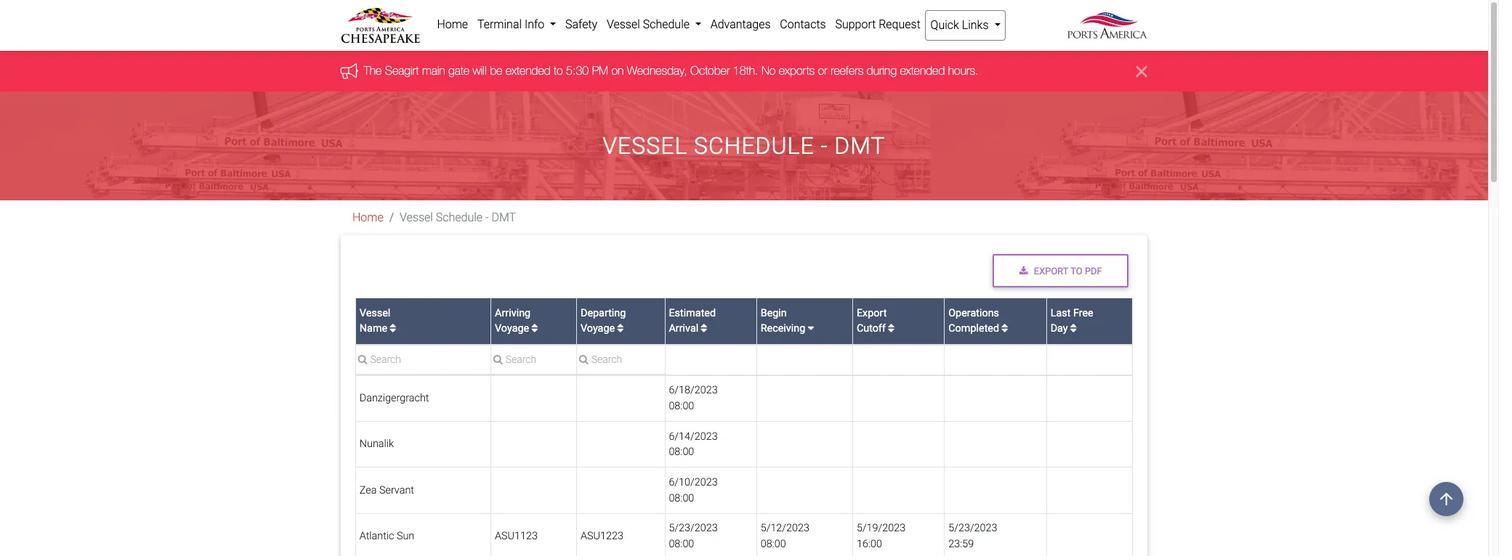 Task type: describe. For each thing, give the bounding box(es) containing it.
atlantic sun
[[360, 531, 414, 543]]

or
[[818, 64, 828, 77]]

23:59
[[948, 538, 974, 551]]

vessel name
[[360, 307, 390, 335]]

info
[[525, 17, 544, 31]]

1 horizontal spatial schedule
[[643, 17, 690, 31]]

arriving
[[495, 307, 531, 320]]

export for export to pdf
[[1034, 266, 1068, 277]]

on
[[612, 64, 624, 77]]

contacts
[[780, 17, 826, 31]]

6/14/2023 08:00
[[669, 431, 718, 459]]

asu1223
[[581, 531, 623, 543]]

1 horizontal spatial home
[[437, 17, 468, 31]]

1 vertical spatial home link
[[352, 211, 384, 225]]

vessel schedule link
[[602, 10, 706, 39]]

zea servant
[[360, 485, 414, 497]]

quick links link
[[925, 10, 1006, 41]]

go to top image
[[1429, 483, 1464, 517]]

18th.
[[733, 64, 759, 77]]

0 vertical spatial dmt
[[835, 132, 886, 160]]

0 horizontal spatial schedule
[[436, 211, 483, 225]]

to
[[554, 64, 563, 77]]

1 extended from the left
[[506, 64, 551, 77]]

export to pdf
[[1034, 266, 1102, 277]]

0 vertical spatial vessel schedule - dmt
[[603, 132, 886, 160]]

october
[[691, 64, 730, 77]]

1 vertical spatial -
[[485, 211, 489, 225]]

08:00 for 6/18/2023 08:00
[[669, 400, 694, 413]]

danzigergracht
[[360, 392, 429, 405]]

hours.
[[949, 64, 979, 77]]

contacts link
[[775, 10, 831, 39]]

last
[[1051, 307, 1071, 320]]

support request link
[[831, 10, 925, 39]]

5/12/2023 08:00
[[761, 523, 810, 551]]

free
[[1073, 307, 1093, 320]]

quick links
[[931, 18, 992, 32]]

export cutoff
[[857, 307, 887, 335]]

quick
[[931, 18, 959, 32]]

16:00
[[857, 538, 882, 551]]

6/18/2023
[[669, 385, 718, 397]]

6/14/2023
[[669, 431, 718, 443]]

reefers
[[831, 64, 864, 77]]

5/12/2023
[[761, 523, 810, 535]]

servant
[[379, 485, 414, 497]]

download image
[[1019, 267, 1028, 277]]

estimated arrival
[[669, 307, 716, 335]]

support
[[835, 17, 876, 31]]

5/19/2023
[[857, 523, 906, 535]]

terminal
[[477, 17, 522, 31]]

voyage for departing voyage
[[581, 323, 615, 335]]

exports
[[779, 64, 815, 77]]

0 vertical spatial -
[[821, 132, 828, 160]]

departing voyage
[[581, 307, 626, 335]]

atlantic
[[360, 531, 394, 543]]

08:00 for 5/12/2023 08:00
[[761, 538, 786, 551]]

operations completed
[[948, 307, 999, 335]]

advantages
[[711, 17, 771, 31]]

no
[[762, 64, 776, 77]]

wednesday,
[[627, 64, 688, 77]]

begin
[[761, 307, 787, 320]]

6/10/2023 08:00
[[669, 477, 718, 505]]



Task type: locate. For each thing, give the bounding box(es) containing it.
export inside export to pdf link
[[1034, 266, 1068, 277]]

0 horizontal spatial -
[[485, 211, 489, 225]]

5:30
[[566, 64, 589, 77]]

begin receiving
[[761, 307, 805, 335]]

safety link
[[561, 10, 602, 39]]

6/18/2023 08:00
[[669, 385, 718, 413]]

voyage inside arriving voyage
[[495, 323, 529, 335]]

name
[[360, 323, 387, 335]]

2 extended from the left
[[900, 64, 945, 77]]

terminal info link
[[473, 10, 561, 39]]

0 horizontal spatial export
[[857, 307, 887, 320]]

2 vertical spatial schedule
[[436, 211, 483, 225]]

1 voyage from the left
[[495, 323, 529, 335]]

schedule
[[643, 17, 690, 31], [694, 132, 814, 160], [436, 211, 483, 225]]

day
[[1051, 323, 1068, 335]]

5/23/2023 23:59
[[948, 523, 997, 551]]

5/23/2023 for 23:59
[[948, 523, 997, 535]]

1 horizontal spatial export
[[1034, 266, 1068, 277]]

5/23/2023 down the 6/10/2023 08:00
[[669, 523, 718, 535]]

1 vertical spatial export
[[857, 307, 887, 320]]

5/23/2023 08:00
[[669, 523, 718, 551]]

1 horizontal spatial 5/23/2023
[[948, 523, 997, 535]]

1 horizontal spatial -
[[821, 132, 828, 160]]

voyage down 'departing'
[[581, 323, 615, 335]]

home link
[[432, 10, 473, 39], [352, 211, 384, 225]]

completed
[[948, 323, 999, 335]]

the seagirt main gate will be extended to 5:30 pm on wednesday, october 18th.  no exports or reefers during extended hours.
[[364, 64, 979, 77]]

0 horizontal spatial home link
[[352, 211, 384, 225]]

08:00 inside 5/23/2023 08:00
[[669, 538, 694, 551]]

voyage inside 'departing voyage'
[[581, 323, 615, 335]]

1 horizontal spatial home link
[[432, 10, 473, 39]]

seagirt
[[385, 64, 419, 77]]

08:00
[[669, 400, 694, 413], [669, 446, 694, 459], [669, 492, 694, 505], [669, 538, 694, 551], [761, 538, 786, 551]]

1 vertical spatial schedule
[[694, 132, 814, 160]]

08:00 down the 6/10/2023 08:00
[[669, 538, 694, 551]]

dmt
[[835, 132, 886, 160], [492, 211, 516, 225]]

5/23/2023 up 23:59
[[948, 523, 997, 535]]

the seagirt main gate will be extended to 5:30 pm on wednesday, october 18th.  no exports or reefers during extended hours. link
[[364, 64, 979, 77]]

-
[[821, 132, 828, 160], [485, 211, 489, 225]]

arriving voyage
[[495, 307, 532, 335]]

2 horizontal spatial schedule
[[694, 132, 814, 160]]

cutoff
[[857, 323, 886, 335]]

2 voyage from the left
[[581, 323, 615, 335]]

pdf
[[1085, 266, 1102, 277]]

1 horizontal spatial vessel schedule - dmt
[[603, 132, 886, 160]]

1 horizontal spatial extended
[[900, 64, 945, 77]]

5/23/2023 for 08:00
[[669, 523, 718, 535]]

nunalik
[[360, 438, 394, 451]]

links
[[962, 18, 989, 32]]

08:00 inside the 6/10/2023 08:00
[[669, 492, 694, 505]]

0 horizontal spatial extended
[[506, 64, 551, 77]]

asu1123
[[495, 531, 538, 543]]

to
[[1071, 266, 1083, 277]]

6/10/2023
[[669, 477, 718, 489]]

vessel
[[607, 17, 640, 31], [603, 132, 688, 160], [400, 211, 433, 225], [360, 307, 390, 320]]

08:00 for 5/23/2023 08:00
[[669, 538, 694, 551]]

the seagirt main gate will be extended to 5:30 pm on wednesday, october 18th.  no exports or reefers during extended hours. alert
[[0, 51, 1488, 92]]

terminal info
[[477, 17, 547, 31]]

the
[[364, 64, 382, 77]]

0 horizontal spatial dmt
[[492, 211, 516, 225]]

export up the cutoff
[[857, 307, 887, 320]]

08:00 for 6/14/2023 08:00
[[669, 446, 694, 459]]

0 vertical spatial home link
[[432, 10, 473, 39]]

08:00 inside 6/14/2023 08:00
[[669, 446, 694, 459]]

08:00 down 5/12/2023
[[761, 538, 786, 551]]

1 horizontal spatial dmt
[[835, 132, 886, 160]]

1 5/23/2023 from the left
[[669, 523, 718, 535]]

pm
[[592, 64, 609, 77]]

08:00 down 6/18/2023
[[669, 400, 694, 413]]

0 vertical spatial home
[[437, 17, 468, 31]]

request
[[879, 17, 921, 31]]

zea
[[360, 485, 377, 497]]

08:00 down 6/10/2023
[[669, 492, 694, 505]]

voyage down arriving
[[495, 323, 529, 335]]

home
[[437, 17, 468, 31], [352, 211, 384, 225]]

export to pdf link
[[993, 255, 1129, 288]]

5/23/2023
[[669, 523, 718, 535], [948, 523, 997, 535]]

voyage
[[495, 323, 529, 335], [581, 323, 615, 335]]

0 horizontal spatial voyage
[[495, 323, 529, 335]]

extended right during
[[900, 64, 945, 77]]

08:00 inside 5/12/2023 08:00
[[761, 538, 786, 551]]

close image
[[1137, 63, 1147, 80]]

extended
[[506, 64, 551, 77], [900, 64, 945, 77]]

0 horizontal spatial 5/23/2023
[[669, 523, 718, 535]]

operations
[[948, 307, 999, 320]]

be
[[490, 64, 503, 77]]

0 horizontal spatial home
[[352, 211, 384, 225]]

None field
[[356, 353, 491, 375], [491, 353, 576, 375], [577, 353, 665, 375], [356, 353, 491, 375], [491, 353, 576, 375], [577, 353, 665, 375]]

export left to on the right top of page
[[1034, 266, 1068, 277]]

export for export cutoff
[[857, 307, 887, 320]]

receiving
[[761, 323, 805, 335]]

extended left to
[[506, 64, 551, 77]]

vessel schedule
[[607, 17, 692, 31]]

08:00 for 6/10/2023 08:00
[[669, 492, 694, 505]]

0 horizontal spatial vessel schedule - dmt
[[400, 211, 516, 225]]

08:00 inside 6/18/2023 08:00
[[669, 400, 694, 413]]

1 vertical spatial vessel schedule - dmt
[[400, 211, 516, 225]]

safety
[[565, 17, 597, 31]]

gate
[[449, 64, 470, 77]]

1 vertical spatial home
[[352, 211, 384, 225]]

sun
[[397, 531, 414, 543]]

estimated
[[669, 307, 716, 320]]

arrival
[[669, 323, 699, 335]]

08:00 down 6/14/2023
[[669, 446, 694, 459]]

0 vertical spatial export
[[1034, 266, 1068, 277]]

voyage for arriving voyage
[[495, 323, 529, 335]]

1 vertical spatial dmt
[[492, 211, 516, 225]]

support request
[[835, 17, 921, 31]]

departing
[[581, 307, 626, 320]]

1 horizontal spatial voyage
[[581, 323, 615, 335]]

last free day
[[1051, 307, 1093, 335]]

during
[[867, 64, 897, 77]]

export
[[1034, 266, 1068, 277], [857, 307, 887, 320]]

will
[[473, 64, 487, 77]]

advantages link
[[706, 10, 775, 39]]

5/19/2023 16:00
[[857, 523, 906, 551]]

0 vertical spatial schedule
[[643, 17, 690, 31]]

main
[[423, 64, 446, 77]]

bullhorn image
[[341, 63, 364, 79]]

2 5/23/2023 from the left
[[948, 523, 997, 535]]

vessel schedule - dmt
[[603, 132, 886, 160], [400, 211, 516, 225]]



Task type: vqa. For each thing, say whether or not it's contained in the screenshot.
08:00 inside 5/23/2023 08:00
yes



